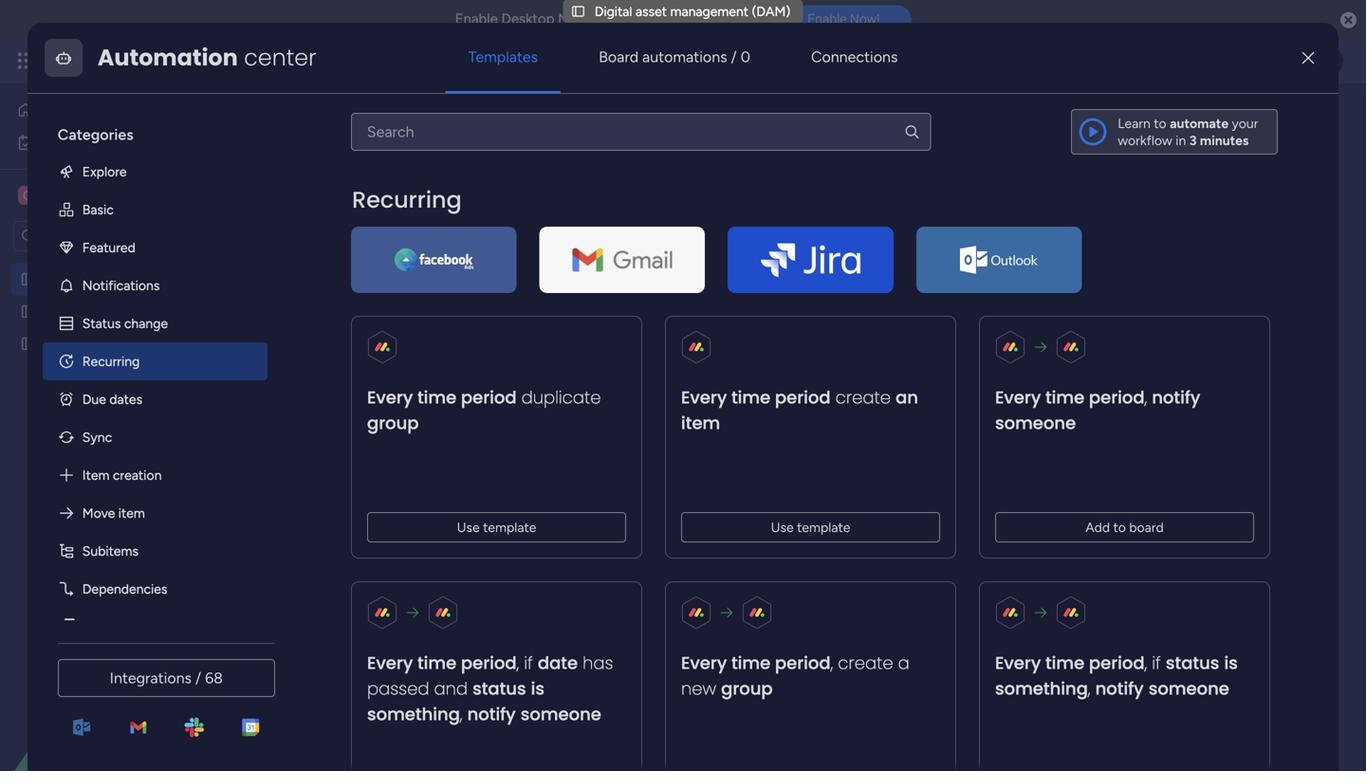 Task type: locate. For each thing, give the bounding box(es) containing it.
0 horizontal spatial to
[[1113, 519, 1126, 535]]

no
[[520, 644, 538, 660]]

passed
[[367, 677, 429, 701]]

digital inside list box
[[45, 271, 82, 287]]

status is something , notify someone
[[367, 677, 601, 726]]

enable up templates
[[455, 10, 498, 28]]

2 vertical spatial notify
[[467, 702, 516, 726]]

2 horizontal spatial notify
[[1152, 385, 1200, 410]]

learn
[[1118, 115, 1151, 131], [290, 144, 323, 160]]

period for every time period , if status is something , notify someone
[[1089, 651, 1144, 675]]

select product image
[[17, 51, 36, 70]]

list box
[[0, 259, 242, 616]]

0 horizontal spatial something
[[367, 702, 460, 726]]

if for date
[[524, 651, 533, 675]]

is
[[1224, 651, 1238, 675], [531, 677, 544, 701]]

2 horizontal spatial someone
[[1148, 677, 1229, 701]]

1 vertical spatial workload
[[315, 295, 398, 319]]

1 template from the left
[[483, 519, 536, 535]]

automations
[[642, 48, 727, 66]]

0 vertical spatial create
[[835, 385, 891, 410]]

create left "a" at the right bottom
[[838, 651, 893, 675]]

0 vertical spatial notify
[[1152, 385, 1200, 410]]

creative up website
[[45, 304, 95, 320]]

1 use from the left
[[457, 519, 480, 535]]

0 vertical spatial group
[[367, 411, 419, 435]]

status change
[[82, 315, 168, 331]]

0 horizontal spatial recurring
[[82, 353, 140, 369]]

workload
[[443, 178, 499, 194], [315, 295, 398, 319]]

time
[[417, 385, 456, 410], [731, 385, 770, 410], [1045, 385, 1084, 410], [417, 651, 456, 675], [731, 651, 770, 675], [1045, 651, 1084, 675]]

1 horizontal spatial someone
[[995, 411, 1076, 435]]

2 public board image from the top
[[20, 335, 38, 353]]

0 horizontal spatial enable
[[455, 10, 498, 28]]

learn to automate
[[1118, 115, 1229, 131]]

notifications inside option
[[82, 277, 160, 293]]

requests
[[98, 304, 150, 320]]

2 - from the left
[[633, 370, 637, 383]]

recurring down this
[[352, 184, 461, 216]]

status change option
[[42, 304, 267, 342]]

someone inside every time period , if status is something , notify someone
[[1148, 677, 1229, 701]]

my work
[[44, 134, 94, 150]]

weeks
[[665, 299, 704, 315]]

- right the 26
[[633, 370, 637, 383]]

period inside every time period duplicate group
[[461, 385, 516, 410]]

2 horizontal spatial digital
[[595, 3, 632, 19]]

public board image left website
[[20, 335, 38, 353]]

work right monday at top left
[[153, 50, 187, 71]]

workload inside button
[[443, 178, 499, 194]]

add left board
[[1085, 519, 1110, 535]]

digital asset management (dam)
[[595, 3, 791, 19], [288, 98, 791, 140], [45, 271, 241, 287]]

0 vertical spatial someone
[[995, 411, 1076, 435]]

1 vertical spatial learn
[[290, 144, 323, 160]]

None search field
[[351, 113, 931, 151]]

duplicate
[[521, 385, 601, 410]]

0 horizontal spatial use template button
[[367, 512, 626, 542]]

enable for enable now!
[[807, 11, 847, 27]]

(dam) up redesign
[[202, 271, 241, 287]]

1 vertical spatial item
[[118, 505, 145, 521]]

website
[[45, 336, 93, 352]]

2 if from the left
[[1152, 651, 1161, 675]]

1 horizontal spatial status
[[1166, 651, 1219, 675]]

board automations / 0 button
[[576, 34, 773, 79]]

1 vertical spatial is
[[531, 677, 544, 701]]

1 horizontal spatial something
[[995, 677, 1088, 701]]

learn up workflow
[[1118, 115, 1151, 131]]

1 vertical spatial creative
[[45, 304, 95, 320]]

someone
[[995, 411, 1076, 435], [1148, 677, 1229, 701], [520, 702, 601, 726]]

2 horizontal spatial /
[[1277, 111, 1282, 128]]

1 vertical spatial work
[[65, 134, 94, 150]]

Search for a column type search field
[[351, 113, 931, 151]]

computer
[[696, 10, 761, 28]]

1 horizontal spatial 3
[[1189, 132, 1197, 148]]

item inside option
[[118, 505, 145, 521]]

w6   5 - 11
[[253, 370, 295, 383]]

notifications up requests
[[82, 277, 160, 293]]

add inside button
[[1085, 519, 1110, 535]]

digital right public board image at the left of page
[[45, 271, 82, 287]]

Chart field
[[845, 295, 904, 319]]

workload down of
[[443, 178, 499, 194]]

0 horizontal spatial work
[[65, 134, 94, 150]]

1 horizontal spatial use template button
[[681, 512, 940, 542]]

v2 search image
[[536, 226, 550, 247]]

1 horizontal spatial learn
[[1118, 115, 1151, 131]]

1 horizontal spatial if
[[1152, 651, 1161, 675]]

learn more about this package of templates here: https://youtu.be/9x6_kyyrn_e see more
[[290, 143, 837, 160]]

item for move item
[[118, 505, 145, 521]]

learn inside learn more about this package of templates here: https://youtu.be/9x6_kyyrn_e see more
[[290, 144, 323, 160]]

filter button
[[705, 221, 795, 252]]

0 vertical spatial add
[[440, 228, 464, 244]]

0 horizontal spatial item
[[118, 505, 145, 521]]

0 horizontal spatial 3
[[640, 370, 646, 383]]

integrations / 68 button
[[58, 659, 275, 697]]

asset
[[636, 3, 667, 19], [391, 98, 471, 140], [326, 228, 357, 245], [86, 271, 117, 287]]

1 vertical spatial add
[[1085, 519, 1110, 535]]

Search field
[[550, 223, 607, 250]]

0 vertical spatial digital asset management (dam)
[[595, 3, 791, 19]]

templates
[[492, 144, 552, 160]]

w9
[[580, 370, 596, 383]]

digital up 'more'
[[288, 98, 383, 140]]

group down unassigned
[[367, 411, 419, 435]]

0 vertical spatial creative
[[44, 186, 103, 204]]

1 horizontal spatial use template
[[771, 519, 850, 535]]

time inside every time period , notify someone
[[1045, 385, 1084, 410]]

notifications up "board" at the top of the page
[[558, 10, 641, 28]]

0 horizontal spatial digital
[[45, 271, 82, 287]]

learn left 'more'
[[290, 144, 323, 160]]

1 horizontal spatial /
[[731, 48, 737, 66]]

/
[[731, 48, 737, 66], [1277, 111, 1282, 128], [195, 669, 201, 687]]

february
[[342, 338, 397, 354]]

1 vertical spatial public board image
[[20, 335, 38, 353]]

period inside every time period , notify someone
[[1089, 385, 1144, 410]]

create left an
[[835, 385, 891, 410]]

public board image for website homepage redesign
[[20, 335, 38, 353]]

use for group
[[457, 519, 480, 535]]

work inside option
[[65, 134, 94, 150]]

enable
[[455, 10, 498, 28], [807, 11, 847, 27]]

1 vertical spatial status
[[472, 677, 526, 701]]

1 horizontal spatial item
[[681, 411, 720, 435]]

management up automations
[[670, 3, 749, 19]]

invite
[[1241, 111, 1274, 128]]

no value
[[520, 644, 575, 660]]

0 horizontal spatial -
[[280, 370, 284, 383]]

1 horizontal spatial group
[[721, 677, 773, 701]]

w9   feb 26 - 3
[[580, 370, 646, 383]]

1 horizontal spatial recurring
[[352, 184, 461, 216]]

subitems option
[[42, 532, 267, 570]]

management up here:
[[479, 98, 687, 140]]

0 vertical spatial something
[[995, 677, 1088, 701]]

0 horizontal spatial if
[[524, 651, 533, 675]]

time for every time period
[[731, 651, 770, 675]]

group
[[367, 411, 419, 435], [721, 677, 773, 701]]

1 vertical spatial recurring
[[82, 353, 140, 369]]

someone for every time period , notify someone
[[995, 411, 1076, 435]]

0 horizontal spatial group
[[367, 411, 419, 435]]

0 vertical spatial learn
[[1118, 115, 1151, 131]]

to for learn
[[1154, 115, 1167, 131]]

every inside every time period , notify someone
[[995, 385, 1041, 410]]

has passed and
[[367, 651, 613, 701]]

notify inside status is something , notify someone
[[467, 702, 516, 726]]

time inside every time period , if status is something , notify someone
[[1045, 651, 1084, 675]]

use template
[[457, 519, 536, 535], [771, 519, 850, 535]]

every
[[367, 385, 413, 410], [681, 385, 727, 410], [995, 385, 1041, 410], [367, 651, 413, 675], [681, 651, 727, 675], [995, 651, 1041, 675]]

/ left 1
[[1277, 111, 1282, 128]]

battery
[[582, 704, 645, 729]]

2 use from the left
[[771, 519, 794, 535]]

package
[[423, 144, 473, 160]]

3 right the 26
[[640, 370, 646, 383]]

creative down explore
[[44, 186, 103, 204]]

see more link
[[778, 141, 839, 160]]

period for every time period , if date
[[461, 651, 516, 675]]

item
[[681, 411, 720, 435], [118, 505, 145, 521]]

board automations / 0
[[599, 48, 750, 66]]

0 vertical spatial workload
[[443, 178, 499, 194]]

an
[[895, 385, 918, 410]]

every for every time period create
[[681, 385, 727, 410]]

1 horizontal spatial template
[[797, 519, 850, 535]]

your
[[1232, 115, 1258, 131]]

3 right in on the right top of the page
[[1189, 132, 1197, 148]]

1 horizontal spatial notify
[[1095, 677, 1144, 701]]

0 horizontal spatial notifications
[[82, 277, 160, 293]]

0 horizontal spatial use
[[457, 519, 480, 535]]

2 vertical spatial digital
[[45, 271, 82, 287]]

if inside every time period , if status is something , notify someone
[[1152, 651, 1161, 675]]

0 vertical spatial is
[[1224, 651, 1238, 675]]

0 horizontal spatial /
[[195, 669, 201, 687]]

something inside status is something , notify someone
[[367, 702, 460, 726]]

to left board
[[1113, 519, 1126, 535]]

asset inside button
[[326, 228, 357, 245]]

show board description image
[[805, 110, 827, 129]]

1 use template from the left
[[457, 519, 536, 535]]

every time period create
[[681, 385, 895, 410]]

person
[[647, 228, 688, 245]]

1 public board image from the top
[[20, 303, 38, 321]]

work for monday
[[153, 50, 187, 71]]

is inside status is something , notify someone
[[531, 677, 544, 701]]

every inside every time period , if status is something , notify someone
[[995, 651, 1041, 675]]

creative for creative assets
[[44, 186, 103, 204]]

period inside every time period , if status is something , notify someone
[[1089, 651, 1144, 675]]

to up workflow
[[1154, 115, 1167, 131]]

new
[[295, 228, 323, 245]]

something
[[995, 677, 1088, 701], [367, 702, 460, 726]]

Numbers field
[[310, 704, 399, 729]]

1 - from the left
[[280, 370, 284, 383]]

1 horizontal spatial workload
[[443, 178, 499, 194]]

public board image down public board image at the left of page
[[20, 303, 38, 321]]

1 vertical spatial /
[[1277, 111, 1282, 128]]

recurring option
[[42, 342, 267, 380]]

templates
[[468, 48, 538, 66]]

use
[[457, 519, 480, 535], [771, 519, 794, 535]]

1 horizontal spatial to
[[1154, 115, 1167, 131]]

learn for learn more about this package of templates here: https://youtu.be/9x6_kyyrn_e see more
[[290, 144, 323, 160]]

in
[[1176, 132, 1186, 148]]

create inside ", create a new"
[[838, 651, 893, 675]]

if
[[524, 651, 533, 675], [1152, 651, 1161, 675]]

recurring down homepage
[[82, 353, 140, 369]]

search image
[[904, 123, 921, 140]]

creative
[[44, 186, 103, 204], [45, 304, 95, 320]]

move item option
[[42, 494, 267, 532]]

management
[[670, 3, 749, 19], [191, 50, 295, 71], [479, 98, 687, 140], [120, 271, 199, 287]]

digital asset management (dam) up templates
[[288, 98, 791, 140]]

1 horizontal spatial use
[[771, 519, 794, 535]]

- right 5
[[280, 370, 284, 383]]

0 horizontal spatial notify
[[467, 702, 516, 726]]

work right my
[[65, 134, 94, 150]]

group down every time period
[[721, 677, 773, 701]]

add widget button
[[405, 221, 518, 251]]

0 vertical spatial work
[[153, 50, 187, 71]]

to
[[1154, 115, 1167, 131], [1113, 519, 1126, 535]]

widget
[[468, 228, 509, 244]]

due dates option
[[42, 380, 267, 418]]

add inside popup button
[[440, 228, 464, 244]]

add left "widget"
[[440, 228, 464, 244]]

(dam) left enable now!
[[752, 3, 791, 19]]

item inside an item
[[681, 411, 720, 435]]

2 vertical spatial digital asset management (dam)
[[45, 271, 241, 287]]

time inside every time period duplicate group
[[417, 385, 456, 410]]

/ for invite / 1
[[1277, 111, 1282, 128]]

, inside every time period , notify someone
[[1144, 385, 1147, 410]]

c
[[23, 187, 32, 203]]

someone inside every time period , notify someone
[[995, 411, 1076, 435]]

1 vertical spatial something
[[367, 702, 460, 726]]

creative inside workspace selection element
[[44, 186, 103, 204]]

1 if from the left
[[524, 651, 533, 675]]

template
[[483, 519, 536, 535], [797, 519, 850, 535]]

-
[[280, 370, 284, 383], [633, 370, 637, 383]]

notifications
[[558, 10, 641, 28], [82, 277, 160, 293]]

, for every time period , notify someone
[[1144, 385, 1147, 410]]

0 horizontal spatial add
[[440, 228, 464, 244]]

0 horizontal spatial someone
[[520, 702, 601, 726]]

digital left "on"
[[595, 3, 632, 19]]

26
[[619, 370, 630, 383]]

0 vertical spatial public board image
[[20, 303, 38, 321]]

Digital asset management (DAM) field
[[284, 98, 796, 140]]

, inside status is something , notify someone
[[460, 702, 462, 726]]

1 vertical spatial create
[[838, 651, 893, 675]]

1 horizontal spatial work
[[153, 50, 187, 71]]

workload inside "field"
[[315, 295, 398, 319]]

, create a new
[[681, 651, 909, 701]]

1 vertical spatial digital asset management (dam)
[[288, 98, 791, 140]]

someone inside status is something , notify someone
[[520, 702, 601, 726]]

asset up package
[[391, 98, 471, 140]]

every time period duplicate group
[[367, 385, 601, 435]]

every inside every time period duplicate group
[[367, 385, 413, 410]]

1 vertical spatial someone
[[1148, 677, 1229, 701]]

2 use template from the left
[[771, 519, 850, 535]]

categories
[[58, 125, 133, 144]]

(dam) up "see"
[[694, 98, 791, 140]]

enable inside button
[[807, 11, 847, 27]]

/ for integrations / 68
[[195, 669, 201, 687]]

1 horizontal spatial notifications
[[558, 10, 641, 28]]

work
[[153, 50, 187, 71], [65, 134, 94, 150]]

0 vertical spatial item
[[681, 411, 720, 435]]

recurring
[[352, 184, 461, 216], [82, 353, 140, 369]]

item for an item
[[681, 411, 720, 435]]

0 horizontal spatial status
[[472, 677, 526, 701]]

1 horizontal spatial enable
[[807, 11, 847, 27]]

1 vertical spatial notifications
[[82, 277, 160, 293]]

2 vertical spatial /
[[195, 669, 201, 687]]

1 vertical spatial to
[[1113, 519, 1126, 535]]

0 horizontal spatial learn
[[290, 144, 323, 160]]

1 horizontal spatial is
[[1224, 651, 1238, 675]]

0 vertical spatial to
[[1154, 115, 1167, 131]]

to inside "add to board" button
[[1113, 519, 1126, 535]]

notify inside every time period , notify someone
[[1152, 385, 1200, 410]]

1 use template button from the left
[[367, 512, 626, 542]]

digital asset management (dam) up automations
[[595, 3, 791, 19]]

/ left 68
[[195, 669, 201, 687]]

asset up the creative requests
[[86, 271, 117, 287]]

board
[[599, 48, 639, 66]]

2 use template button from the left
[[681, 512, 940, 542]]

basic
[[82, 201, 114, 218]]

option
[[0, 262, 242, 266]]

asset right new
[[326, 228, 357, 245]]

period
[[461, 385, 516, 410], [775, 385, 830, 410], [1089, 385, 1144, 410], [461, 651, 516, 675], [775, 651, 830, 675], [1089, 651, 1144, 675]]

management down featured option
[[120, 271, 199, 287]]

/ left 0
[[731, 48, 737, 66]]

creative inside list box
[[45, 304, 95, 320]]

2 template from the left
[[797, 519, 850, 535]]

john smith image
[[1313, 46, 1343, 76]]

management inside list box
[[120, 271, 199, 287]]

enable left "now!"
[[807, 11, 847, 27]]

item right move
[[118, 505, 145, 521]]

item down the every time period create
[[681, 411, 720, 435]]

of
[[477, 144, 489, 160]]

learn for learn to automate
[[1118, 115, 1151, 131]]

categories list box
[[42, 109, 283, 646]]

0 horizontal spatial workload
[[315, 295, 398, 319]]

add to favorites image
[[837, 110, 856, 129]]

Battery field
[[578, 704, 650, 729]]

1 horizontal spatial digital
[[288, 98, 383, 140]]

lottie animation element
[[0, 580, 242, 771]]

to for add
[[1113, 519, 1126, 535]]

public board image
[[20, 303, 38, 321], [20, 335, 38, 353]]

dependencies option
[[42, 570, 267, 608]]

0 vertical spatial /
[[731, 48, 737, 66]]

explore
[[82, 163, 127, 180]]

1 horizontal spatial -
[[633, 370, 637, 383]]

1 vertical spatial digital
[[288, 98, 383, 140]]

2 enable from the left
[[807, 11, 847, 27]]

Search in workspace field
[[40, 225, 158, 247]]

0 vertical spatial 3
[[1189, 132, 1197, 148]]

team workload button
[[394, 171, 514, 201]]

1 horizontal spatial add
[[1085, 519, 1110, 535]]

time for every time period , notify someone
[[1045, 385, 1084, 410]]

period for every time period create
[[775, 385, 830, 410]]

0 horizontal spatial is
[[531, 677, 544, 701]]

2 vertical spatial someone
[[520, 702, 601, 726]]

digital asset management (dam) down featured option
[[45, 271, 241, 287]]

creative for creative requests
[[45, 304, 95, 320]]

1 vertical spatial notify
[[1095, 677, 1144, 701]]

1 enable from the left
[[455, 10, 498, 28]]

0 vertical spatial status
[[1166, 651, 1219, 675]]

workload up the february
[[315, 295, 398, 319]]



Task type: vqa. For each thing, say whether or not it's contained in the screenshot.
Public board image for Creative requests
yes



Task type: describe. For each thing, give the bounding box(es) containing it.
more dots image
[[497, 710, 510, 724]]

sync option
[[42, 418, 267, 456]]

use template button for create
[[681, 512, 940, 542]]

item creation option
[[42, 456, 267, 494]]

new asset button
[[287, 221, 365, 252]]

use template for create
[[771, 519, 850, 535]]

use template for duplicate
[[457, 519, 536, 535]]

change
[[124, 315, 168, 331]]

every for every time period
[[681, 651, 727, 675]]

explore option
[[42, 153, 267, 190]]

group inside every time period duplicate group
[[367, 411, 419, 435]]

1
[[1286, 111, 1291, 128]]

0 vertical spatial (dam)
[[752, 3, 791, 19]]

about
[[360, 144, 395, 160]]

desktop
[[501, 10, 554, 28]]

automate
[[1170, 115, 1229, 131]]

is inside every time period , if status is something , notify someone
[[1224, 651, 1238, 675]]

a
[[898, 651, 909, 675]]

0 vertical spatial notifications
[[558, 10, 641, 28]]

monday
[[84, 50, 149, 71]]

this
[[398, 144, 420, 160]]

person button
[[617, 221, 699, 252]]

see
[[780, 143, 803, 159]]

team
[[408, 178, 440, 194]]

1 vertical spatial 3
[[640, 370, 646, 383]]

invite / 1
[[1241, 111, 1291, 128]]

use for an item
[[771, 519, 794, 535]]

board
[[1129, 519, 1164, 535]]

basic option
[[42, 190, 267, 228]]

public board image for creative requests
[[20, 303, 38, 321]]

add for add to board
[[1085, 519, 1110, 535]]

1 vertical spatial group
[[721, 677, 773, 701]]

1 vertical spatial (dam)
[[694, 98, 791, 140]]

something inside every time period , if status is something , notify someone
[[995, 677, 1088, 701]]

, for every time period , if status is something , notify someone
[[1144, 651, 1147, 675]]

0 vertical spatial recurring
[[352, 184, 461, 216]]

dates
[[109, 391, 142, 407]]

invite / 1 button
[[1206, 104, 1300, 135]]

more
[[326, 144, 357, 160]]

chart
[[850, 295, 899, 319]]

dapulse close image
[[1340, 11, 1357, 30]]

, for status is something , notify someone
[[460, 702, 462, 726]]

time for every time period , if status is something , notify someone
[[1045, 651, 1084, 675]]

center
[[244, 42, 316, 73]]

work for my
[[65, 134, 94, 150]]

notifications option
[[42, 266, 267, 304]]

categories heading
[[42, 109, 267, 153]]

see plans image
[[315, 50, 332, 71]]

new asset
[[295, 228, 357, 245]]

an item
[[681, 385, 918, 435]]

table
[[349, 178, 380, 194]]

0 vertical spatial digital
[[595, 3, 632, 19]]

add for add widget
[[440, 228, 464, 244]]

filter
[[735, 228, 765, 245]]

workspace image
[[18, 185, 37, 206]]

unassigned
[[360, 335, 430, 351]]

status
[[82, 315, 121, 331]]

time for every time period duplicate group
[[417, 385, 456, 410]]

lottie animation image
[[0, 580, 242, 771]]

add to board button
[[995, 512, 1254, 542]]

add widget
[[440, 228, 509, 244]]

3 minutes
[[1189, 132, 1249, 148]]

management left see plans icon at left
[[191, 50, 295, 71]]

every time period
[[681, 651, 830, 675]]

new
[[681, 677, 716, 701]]

notify for every time period , notify someone
[[1152, 385, 1200, 410]]

homepage
[[97, 336, 160, 352]]

website homepage redesign
[[45, 336, 214, 352]]

creation
[[113, 467, 162, 483]]

time for every time period create
[[731, 385, 770, 410]]

every for every time period , notify someone
[[995, 385, 1041, 410]]

68
[[205, 669, 223, 687]]

today button
[[594, 291, 647, 323]]

enable for enable desktop notifications on this computer
[[455, 10, 498, 28]]

main table
[[317, 178, 380, 194]]

every time period , if date
[[367, 651, 578, 675]]

my work link
[[11, 127, 231, 157]]

main
[[317, 178, 345, 194]]

every for every time period duplicate group
[[367, 385, 413, 410]]

workspace selection element
[[18, 184, 153, 207]]

today
[[603, 299, 639, 315]]

https://youtu.be/9x6_kyyrn_e
[[588, 144, 771, 160]]

5
[[271, 370, 277, 383]]

template for create
[[797, 519, 850, 535]]

creative requests
[[45, 304, 150, 320]]

public board image
[[20, 270, 38, 288]]

now!
[[850, 11, 880, 27]]

notify for status is something , notify someone
[[467, 702, 516, 726]]

enable now! button
[[776, 5, 911, 33]]

here:
[[555, 144, 585, 160]]

period for every time period , notify someone
[[1089, 385, 1144, 410]]

period for every time period duplicate group
[[461, 385, 516, 410]]

2 vertical spatial (dam)
[[202, 271, 241, 287]]

more
[[806, 143, 837, 159]]

subitems
[[82, 543, 138, 559]]

item
[[82, 467, 109, 483]]

list box containing digital asset management (dam)
[[0, 259, 242, 616]]

featured option
[[42, 228, 267, 266]]

every for every time period , if date
[[367, 651, 413, 675]]

w6
[[253, 370, 269, 383]]

integrations / 68
[[110, 669, 223, 687]]

/ inside button
[[731, 48, 737, 66]]

asset inside list box
[[86, 271, 117, 287]]

digital asset management (dam) inside list box
[[45, 271, 241, 287]]

automation
[[98, 42, 238, 73]]

and
[[434, 677, 468, 701]]

Workload field
[[310, 295, 403, 319]]

templates button
[[445, 34, 561, 79]]

minutes
[[1200, 132, 1249, 148]]

assets
[[106, 186, 150, 204]]

status inside status is something , notify someone
[[472, 677, 526, 701]]

connections button
[[788, 34, 921, 79]]

every for every time period , if status is something , notify someone
[[995, 651, 1041, 675]]

add to board
[[1085, 519, 1164, 535]]

period for every time period
[[775, 651, 830, 675]]

due
[[82, 391, 106, 407]]

status inside every time period , if status is something , notify someone
[[1166, 651, 1219, 675]]

my
[[44, 134, 62, 150]]

feb
[[599, 370, 616, 383]]

arrow down image
[[772, 225, 795, 248]]

asset up the board automations / 0
[[636, 3, 667, 19]]

use template button for duplicate
[[367, 512, 626, 542]]

, for every time period , if date
[[516, 651, 519, 675]]

value
[[541, 644, 575, 660]]

recurring inside option
[[82, 353, 140, 369]]

template for duplicate
[[483, 519, 536, 535]]

move
[[82, 505, 115, 521]]

enable desktop notifications on this computer
[[455, 10, 761, 28]]

my work option
[[11, 127, 231, 157]]

this
[[667, 10, 693, 28]]

notify inside every time period , if status is something , notify someone
[[1095, 677, 1144, 701]]

on
[[644, 10, 663, 28]]

, inside ", create a new"
[[830, 651, 833, 675]]

someone for status is something , notify someone
[[520, 702, 601, 726]]

time for every time period , if date
[[417, 651, 456, 675]]

date
[[538, 651, 578, 675]]

if for status
[[1152, 651, 1161, 675]]

activity button
[[1108, 104, 1198, 135]]

numbers
[[315, 704, 395, 729]]



